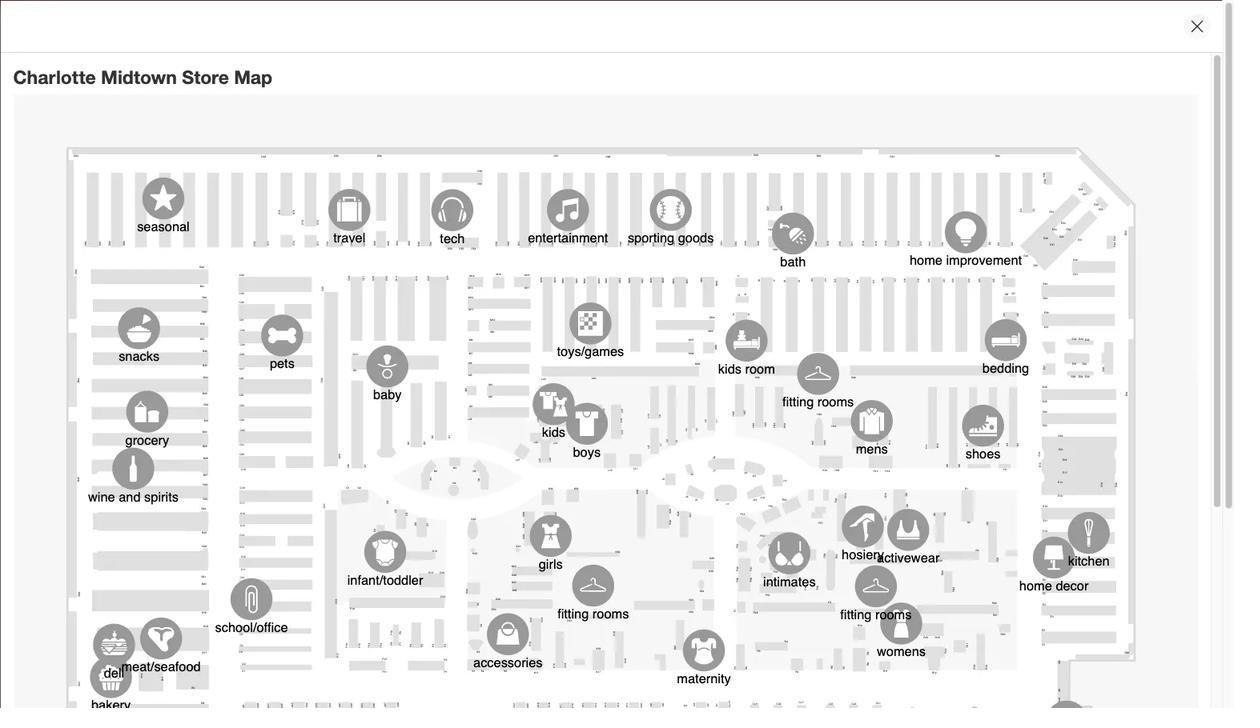 Task type: locate. For each thing, give the bounding box(es) containing it.
1 horizontal spatial ahead
[[938, 625, 964, 637]]

in-
[[864, 638, 875, 650]]

up
[[931, 663, 942, 675]]

call store button
[[903, 196, 993, 235]]

wine & beer available open until 12:00am
[[163, 652, 321, 688]]

12:00am down beer
[[218, 675, 262, 688]]

1 horizontal spatial midtown
[[247, 122, 343, 151]]

store
[[175, 92, 204, 108], [958, 208, 983, 222], [914, 536, 939, 549], [814, 650, 835, 662]]

an
[[835, 536, 847, 549]]

0 vertical spatial 10:00am open 8:00pm close
[[670, 597, 742, 627]]

0 horizontal spatial charlotte
[[13, 65, 95, 87]]

store inside order pickup order ahead and pickup in- store
[[814, 650, 835, 662]]

2 10:00am from the top
[[670, 657, 714, 671]]

1 8:00pm from the top
[[674, 613, 712, 627]]

10:00am
[[670, 597, 714, 611], [670, 657, 714, 671]]

1 horizontal spatial &
[[902, 517, 912, 535]]

open
[[717, 597, 742, 611], [717, 657, 742, 671]]

your down the without
[[943, 676, 962, 688]]

2 open from the top
[[717, 657, 742, 671]]

a
[[165, 92, 172, 108]]

get directions link
[[778, 196, 893, 235]]

store inside store hours open until 12:00am
[[163, 532, 202, 550]]

ahead
[[841, 625, 868, 637], [938, 625, 964, 637]]

open for today
[[717, 597, 742, 611]]

midtown up find
[[101, 65, 177, 87]]

0 horizontal spatial midtown
[[101, 65, 177, 87]]

by
[[1030, 638, 1040, 650]]

12/06
[[447, 673, 476, 686]]

1 10:00am from the top
[[670, 597, 714, 611]]

store
[[182, 65, 229, 87], [1036, 208, 1063, 222], [163, 532, 202, 550]]

pickup
[[849, 517, 897, 535], [832, 638, 861, 650]]

open inside store hours open until 12:00am
[[163, 554, 191, 568]]

1 vertical spatial 10:00am
[[670, 657, 714, 671]]

0 vertical spatial close
[[716, 613, 742, 627]]

and left in-
[[814, 638, 830, 650]]

0 horizontal spatial and
[[814, 638, 830, 650]]

1 vertical spatial close
[[716, 673, 742, 687]]

store left 'map' at the right of the page
[[1036, 208, 1063, 222]]

1 horizontal spatial charlotte
[[137, 122, 241, 151]]

until inside store hours open until 12:00am
[[194, 554, 215, 568]]

900 metropolitan ave charlotte, nc 28204-3262 phone: (704) 973-3121 open until 12:00am
[[137, 160, 268, 225]]

ahead inside order pickup order ahead and pickup in- store
[[841, 625, 868, 637]]

midtown inside dialog
[[101, 65, 177, 87]]

2 ahead from the left
[[938, 625, 964, 637]]

12:00am inside wine & beer available open until 12:00am
[[218, 675, 262, 688]]

0 vertical spatial &
[[902, 517, 912, 535]]

store inside button
[[1036, 208, 1063, 222]]

1 vertical spatial 10:00am open 8:00pm close
[[670, 657, 742, 687]]

use
[[929, 638, 945, 650]]

delivery
[[916, 517, 973, 535]]

target
[[910, 650, 937, 662]]

8:00pm
[[674, 613, 712, 627], [674, 673, 712, 687]]

open down the cvs
[[163, 614, 191, 628]]

1 and from the left
[[814, 638, 830, 650]]

without
[[945, 663, 976, 675]]

0 vertical spatial open
[[717, 597, 742, 611]]

ave
[[225, 160, 243, 174]]

pharmacy
[[198, 592, 270, 610]]

1 vertical spatial open
[[717, 657, 742, 671]]

open down wine
[[163, 675, 191, 688]]

1 close from the top
[[716, 613, 742, 627]]

open
[[137, 211, 164, 225], [163, 554, 191, 568], [163, 614, 191, 628], [163, 675, 191, 688]]

0 vertical spatial pickup
[[849, 517, 897, 535]]

wednesday
[[447, 650, 531, 669]]

open up the cvs
[[163, 554, 191, 568]]

1 horizontal spatial to
[[1044, 625, 1053, 637]]

close
[[716, 613, 742, 627], [716, 673, 742, 687]]

12:00am inside store hours open until 12:00am
[[218, 554, 262, 568]]

to
[[1044, 625, 1053, 637], [959, 650, 967, 662]]

at
[[880, 536, 889, 549]]

hours
[[206, 532, 250, 550]]

and up target
[[910, 638, 927, 650]]

& inside the shop pickup & delivery start an order at this store
[[902, 517, 912, 535]]

2 vertical spatial 12:00am
[[218, 675, 262, 688]]

1 vertical spatial to
[[959, 650, 967, 662]]

1 open from the top
[[717, 597, 742, 611]]

12:00am
[[192, 211, 235, 225], [218, 554, 262, 568], [218, 675, 262, 688]]

until down wine
[[194, 675, 215, 688]]

ahead inside drive up order ahead and use the target app to pick up without leaving your car
[[938, 625, 964, 637]]

pickup left in-
[[832, 638, 861, 650]]

until down (704)
[[167, 211, 188, 225]]

ahead for pickup
[[841, 625, 868, 637]]

0 vertical spatial charlotte
[[13, 65, 95, 87]]

0 vertical spatial 12:00am
[[192, 211, 235, 225]]

up
[[941, 605, 956, 618]]

beer
[[218, 652, 252, 670]]

dialog containing charlotte midtown
[[0, 0, 1234, 709]]

leaving
[[910, 676, 941, 688]]

0 vertical spatial 8:00pm
[[674, 613, 712, 627]]

1 10:00am open 8:00pm close from the top
[[670, 597, 742, 627]]

cvs
[[163, 592, 194, 610]]

1 horizontal spatial and
[[910, 638, 927, 650]]

open for wednesday
[[717, 657, 742, 671]]

2 8:00pm from the top
[[674, 673, 712, 687]]

available
[[256, 652, 321, 670]]

1 vertical spatial midtown
[[247, 122, 343, 151]]

1 vertical spatial pickup
[[832, 638, 861, 650]]

order for drive up
[[910, 625, 935, 637]]

10:00am open 8:00pm close
[[670, 597, 742, 627], [670, 657, 742, 687]]

0 vertical spatial 10:00am
[[670, 597, 714, 611]]

phone
[[486, 535, 542, 557]]

1 vertical spatial your
[[943, 676, 962, 688]]

to up the without
[[959, 650, 967, 662]]

until inside cvs pharmacy open until 7:00pm
[[194, 614, 215, 628]]

today 12/05
[[447, 590, 490, 626]]

2 10:00am open 8:00pm close from the top
[[670, 657, 742, 687]]

2 close from the top
[[716, 673, 742, 687]]

charlotte
[[13, 65, 95, 87], [137, 122, 241, 151]]

10:00am for wednesday
[[670, 657, 714, 671]]

drive
[[910, 605, 938, 618]]

0 horizontal spatial ahead
[[841, 625, 868, 637]]

973-
[[203, 192, 226, 206]]

your
[[1056, 625, 1074, 637], [943, 676, 962, 688]]

& left beer
[[203, 652, 213, 670]]

until
[[167, 211, 188, 225], [194, 554, 215, 568], [194, 614, 215, 628], [194, 675, 215, 688]]

0 vertical spatial to
[[1044, 625, 1053, 637]]

0 vertical spatial your
[[1056, 625, 1074, 637]]

open down phone:
[[137, 211, 164, 225]]

call store
[[936, 208, 983, 222]]

12:00am down 973-
[[192, 211, 235, 225]]

ahead up in-
[[841, 625, 868, 637]]

0 horizontal spatial &
[[203, 652, 213, 670]]

midtown
[[101, 65, 177, 87], [247, 122, 343, 151]]

1 vertical spatial charlotte
[[137, 122, 241, 151]]

&
[[902, 517, 912, 535], [203, 652, 213, 670]]

10:00am for today
[[670, 597, 714, 611]]

store for map
[[1036, 208, 1063, 222]]

10:00am open 8:00pm close for today
[[670, 597, 742, 627]]

until left 7:00pm
[[194, 614, 215, 628]]

until down hours on the left of the page
[[194, 554, 215, 568]]

order inside drive up order ahead and use the target app to pick up without leaving your car
[[910, 625, 935, 637]]

store up 'find a store' 'link'
[[182, 65, 229, 87]]

2 and from the left
[[910, 638, 927, 650]]

pickup up order
[[849, 517, 897, 535]]

1 vertical spatial store
[[1036, 208, 1063, 222]]

dialog
[[0, 0, 1234, 709]]

2 vertical spatial store
[[163, 532, 202, 550]]

(704)
[[175, 192, 200, 206]]

& up 'this'
[[902, 517, 912, 535]]

order
[[814, 605, 844, 618], [814, 625, 838, 637], [910, 625, 935, 637]]

1 vertical spatial 12:00am
[[218, 554, 262, 568]]

store map button
[[1002, 196, 1098, 235]]

wine
[[163, 652, 199, 670]]

12:00am down hours on the left of the page
[[218, 554, 262, 568]]

and inside order pickup order ahead and pickup in- store
[[814, 638, 830, 650]]

charlotte,
[[137, 176, 185, 190]]

and
[[814, 638, 830, 650], [910, 638, 927, 650]]

and for order
[[814, 638, 830, 650]]

shipt
[[1043, 638, 1065, 650]]

close for wednesday
[[716, 673, 742, 687]]

1 horizontal spatial your
[[1056, 625, 1074, 637]]

counter
[[640, 535, 711, 557]]

0 vertical spatial midtown
[[101, 65, 177, 87]]

1 ahead from the left
[[841, 625, 868, 637]]

1 vertical spatial &
[[203, 652, 213, 670]]

start
[[807, 536, 832, 549]]

1 vertical spatial 8:00pm
[[674, 673, 712, 687]]

midtown up '3262'
[[247, 122, 343, 151]]

your up the 'shipt'
[[1056, 625, 1074, 637]]

wednesday 12/06
[[447, 650, 531, 686]]

0 horizontal spatial to
[[959, 650, 967, 662]]

0 horizontal spatial your
[[943, 676, 962, 688]]

7:00pm
[[218, 614, 256, 628]]

shop pickup & delivery start an order at this store
[[807, 517, 973, 549]]

until inside wine & beer available open until 12:00am
[[194, 675, 215, 688]]

to up the 'shipt'
[[1044, 625, 1053, 637]]

ahead up the the
[[938, 625, 964, 637]]

store left hours on the left of the page
[[163, 532, 202, 550]]

and inside drive up order ahead and use the target app to pick up without leaving your car
[[910, 638, 927, 650]]

0 vertical spatial store
[[182, 65, 229, 87]]

car
[[965, 676, 978, 688]]

28204-
[[208, 176, 243, 190]]

get directions
[[813, 208, 884, 222]]

close for today
[[716, 613, 742, 627]]

today
[[447, 590, 490, 609]]

12/05
[[447, 613, 476, 626]]



Task type: vqa. For each thing, say whether or not it's contained in the screenshot.
searches
no



Task type: describe. For each thing, give the bounding box(es) containing it.
and for drive
[[910, 638, 927, 650]]

8:00pm for today
[[674, 613, 712, 627]]

cell
[[447, 535, 481, 557]]

pickup inside the shop pickup & delivery start an order at this store
[[849, 517, 897, 535]]

open inside 900 metropolitan ave charlotte, nc 28204-3262 phone: (704) 973-3121 open until 12:00am
[[137, 211, 164, 225]]

store inside the shop pickup & delivery start an order at this store
[[914, 536, 939, 549]]

door
[[1007, 638, 1027, 650]]

pickup
[[847, 605, 884, 618]]

app
[[939, 650, 956, 662]]

your inside delivery brought to your door by shipt
[[1056, 625, 1074, 637]]

call
[[936, 208, 955, 222]]

store for hours
[[163, 532, 202, 550]]

the
[[947, 638, 961, 650]]

charlotte midtown map image
[[137, 241, 1098, 481]]

metropolitan
[[158, 160, 222, 174]]

ahead for up
[[938, 625, 964, 637]]

get
[[813, 208, 831, 222]]

order pickup order ahead and pickup in- store
[[814, 605, 884, 662]]

to inside drive up order ahead and use the target app to pick up without leaving your car
[[959, 650, 967, 662]]

900
[[137, 160, 155, 174]]

delivery
[[1007, 605, 1050, 618]]

drive up order ahead and use the target app to pick up without leaving your car
[[910, 605, 978, 688]]

shop
[[807, 517, 845, 535]]

store hours open until 12:00am
[[163, 532, 262, 568]]

store map
[[1036, 208, 1088, 222]]

charlotte for charlotte midtown store map
[[13, 65, 95, 87]]

phone:
[[137, 192, 172, 206]]

12:00am inside 900 metropolitan ave charlotte, nc 28204-3262 phone: (704) 973-3121 open until 12:00am
[[192, 211, 235, 225]]

until inside 900 metropolitan ave charlotte, nc 28204-3262 phone: (704) 973-3121 open until 12:00am
[[167, 211, 188, 225]]

midtown for charlotte midtown
[[247, 122, 343, 151]]

8:00pm for wednesday
[[674, 673, 712, 687]]

pickup inside order pickup order ahead and pickup in- store
[[832, 638, 861, 650]]

open inside wine & beer available open until 12:00am
[[163, 675, 191, 688]]

cell phone activation counter
[[447, 535, 711, 557]]

find a store link
[[137, 92, 204, 108]]

10:00am open 8:00pm close for wednesday
[[670, 657, 742, 687]]

directions
[[834, 208, 884, 222]]

pick
[[910, 663, 928, 675]]

this
[[893, 536, 910, 549]]

store capabilities with hours, vertical tabs tab list
[[137, 507, 421, 709]]

nc
[[189, 176, 205, 190]]

3121
[[226, 192, 251, 206]]

order
[[850, 536, 877, 549]]

map
[[1066, 208, 1088, 222]]

activation
[[547, 535, 635, 557]]

charlotte for charlotte midtown
[[137, 122, 241, 151]]

& inside wine & beer available open until 12:00am
[[203, 652, 213, 670]]

What can we help you find? suggestions appear below search field
[[576, 22, 975, 58]]

charlotte midtown
[[137, 122, 343, 151]]

store inside button
[[958, 208, 983, 222]]

delivery brought to your door by shipt
[[1007, 605, 1074, 650]]

to inside delivery brought to your door by shipt
[[1044, 625, 1053, 637]]

order for order pickup
[[814, 625, 838, 637]]

cvs pharmacy open until 7:00pm
[[163, 592, 270, 628]]

midtown for charlotte midtown store map
[[101, 65, 177, 87]]

find
[[137, 92, 161, 108]]

find a store
[[137, 92, 204, 108]]

your inside drive up order ahead and use the target app to pick up without leaving your car
[[943, 676, 962, 688]]

brought
[[1007, 625, 1042, 637]]

3262
[[243, 176, 268, 190]]

open inside cvs pharmacy open until 7:00pm
[[163, 614, 191, 628]]

map
[[234, 65, 272, 87]]

charlotte midtown store map
[[13, 65, 272, 87]]



